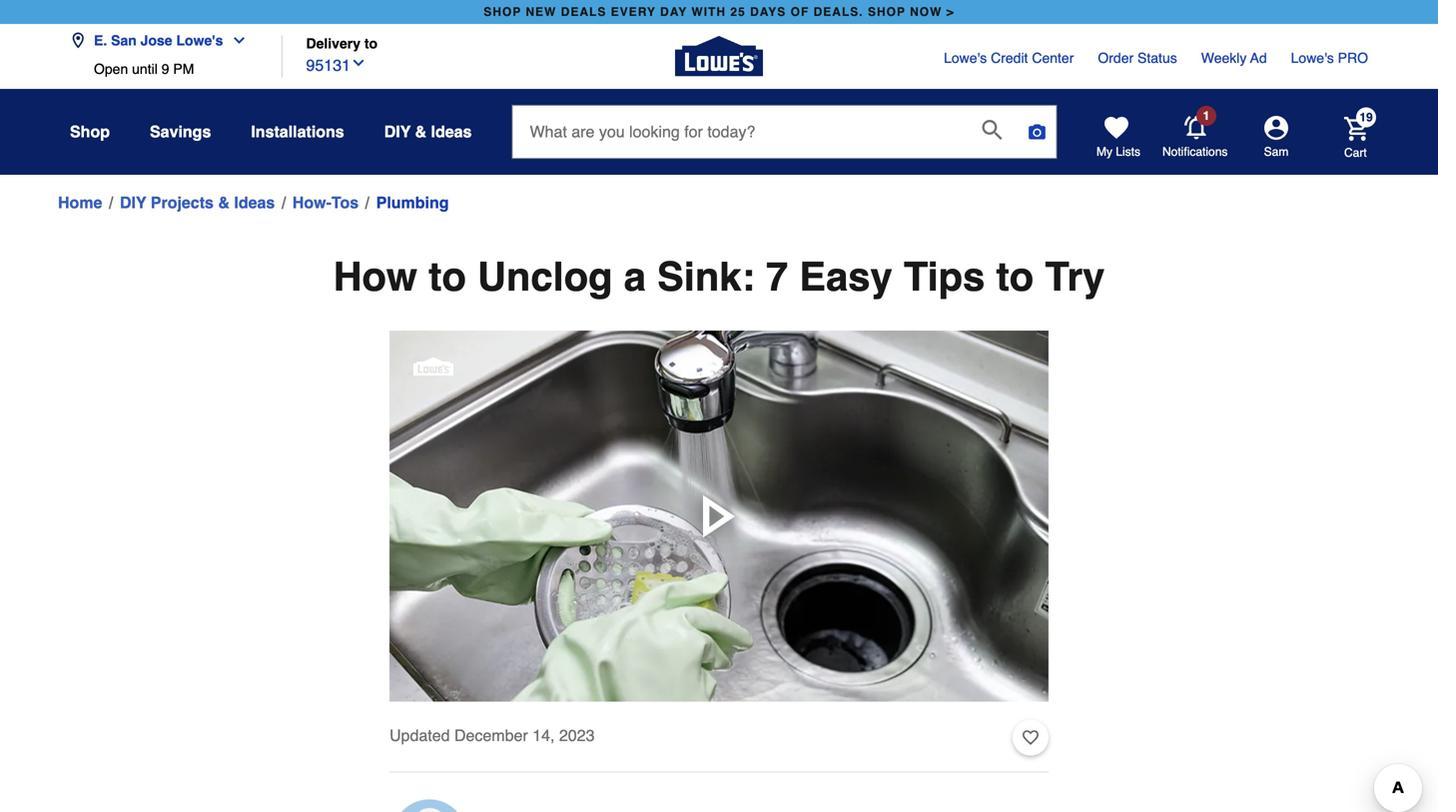 Task type: vqa. For each thing, say whether or not it's contained in the screenshot.
nearby
no



Task type: describe. For each thing, give the bounding box(es) containing it.
diy for diy projects & ideas
[[120, 193, 146, 212]]

my lists link
[[1097, 116, 1141, 160]]

weekly
[[1201, 50, 1247, 66]]

diy projects & ideas link
[[120, 191, 275, 215]]

credit
[[991, 50, 1028, 66]]

7
[[766, 254, 788, 300]]

diy & ideas button
[[384, 114, 472, 150]]

95131
[[306, 56, 351, 74]]

installations button
[[251, 114, 344, 150]]

lowe's home improvement cart image
[[1344, 117, 1368, 141]]

location image
[[70, 32, 86, 48]]

delivery to
[[306, 35, 378, 51]]

delivery
[[306, 35, 361, 51]]

sam button
[[1229, 116, 1324, 160]]

easy
[[799, 254, 893, 300]]

to for delivery
[[364, 35, 378, 51]]

how-tos link
[[292, 191, 359, 215]]

95131 button
[[306, 51, 367, 77]]

lowe's credit center link
[[944, 48, 1074, 68]]

days
[[750, 5, 786, 19]]

order
[[1098, 50, 1134, 66]]

jose
[[141, 32, 172, 48]]

order status link
[[1098, 48, 1177, 68]]

updated december 14, 2023
[[390, 726, 595, 745]]

weekly ad
[[1201, 50, 1267, 66]]

ad
[[1250, 50, 1267, 66]]

with
[[692, 5, 726, 19]]

to for how
[[429, 254, 466, 300]]

how to unclog a sink: 7 easy tips to try
[[333, 254, 1105, 300]]

diy & ideas
[[384, 122, 472, 141]]

lowe's inside button
[[176, 32, 223, 48]]

2023
[[559, 726, 595, 745]]

shop
[[70, 122, 110, 141]]

Search Query text field
[[513, 106, 966, 158]]

tos
[[331, 193, 359, 212]]

plumbing link
[[376, 191, 449, 215]]

lowe's pro
[[1291, 50, 1368, 66]]

plumbing
[[376, 193, 449, 212]]

a
[[624, 254, 646, 300]]

e. san jose lowe's button
[[70, 20, 255, 61]]

camera image
[[1027, 122, 1047, 142]]

lowe's credit center
[[944, 50, 1074, 66]]

deals.
[[814, 5, 864, 19]]

14,
[[533, 726, 555, 745]]

projects
[[151, 193, 214, 212]]

try
[[1045, 254, 1105, 300]]

9
[[162, 61, 169, 77]]

how
[[333, 254, 418, 300]]

weekly ad link
[[1201, 48, 1267, 68]]

order status
[[1098, 50, 1177, 66]]

deals
[[561, 5, 607, 19]]

tips
[[904, 254, 985, 300]]

>
[[947, 5, 955, 19]]

until
[[132, 61, 158, 77]]

open
[[94, 61, 128, 77]]

pro
[[1338, 50, 1368, 66]]

lowe's for lowe's credit center
[[944, 50, 987, 66]]

every
[[611, 5, 656, 19]]



Task type: locate. For each thing, give the bounding box(es) containing it.
& up plumbing
[[415, 122, 427, 141]]

center
[[1032, 50, 1074, 66]]

lowe's up pm
[[176, 32, 223, 48]]

december
[[454, 726, 528, 745]]

1 vertical spatial ideas
[[234, 193, 275, 212]]

my
[[1097, 145, 1113, 159]]

to left try
[[996, 254, 1034, 300]]

updated
[[390, 726, 450, 745]]

0 vertical spatial ideas
[[431, 122, 472, 141]]

1 horizontal spatial to
[[429, 254, 466, 300]]

& right the projects
[[218, 193, 230, 212]]

installations
[[251, 122, 344, 141]]

lowe's home improvement notification center image
[[1185, 116, 1209, 140]]

2 shop from the left
[[868, 5, 906, 19]]

diy left the projects
[[120, 193, 146, 212]]

shop new deals every day with 25 days of deals. shop now > link
[[480, 0, 959, 24]]

home link
[[58, 191, 102, 215]]

lowe's
[[176, 32, 223, 48], [944, 50, 987, 66], [1291, 50, 1334, 66]]

lowe's home improvement lists image
[[1105, 116, 1129, 140]]

day
[[660, 5, 687, 19]]

new
[[526, 5, 557, 19]]

ideas inside button
[[431, 122, 472, 141]]

shop left now
[[868, 5, 906, 19]]

lowe's left pro
[[1291, 50, 1334, 66]]

sam
[[1264, 145, 1289, 159]]

search image
[[982, 120, 1002, 140]]

open until 9 pm
[[94, 61, 194, 77]]

my lists
[[1097, 145, 1141, 159]]

1 horizontal spatial ideas
[[431, 122, 472, 141]]

shop left the new
[[484, 5, 521, 19]]

0 vertical spatial diy
[[384, 122, 411, 141]]

e. san jose lowe's
[[94, 32, 223, 48]]

notifications
[[1163, 145, 1228, 159]]

0 vertical spatial &
[[415, 122, 427, 141]]

1 vertical spatial diy
[[120, 193, 146, 212]]

shop
[[484, 5, 521, 19], [868, 5, 906, 19]]

to right how
[[429, 254, 466, 300]]

shop button
[[70, 114, 110, 150]]

pm
[[173, 61, 194, 77]]

0 horizontal spatial &
[[218, 193, 230, 212]]

savings button
[[150, 114, 211, 150]]

how-
[[292, 193, 331, 212]]

0 horizontal spatial diy
[[120, 193, 146, 212]]

ideas up plumbing
[[431, 122, 472, 141]]

diy projects & ideas
[[120, 193, 275, 212]]

ideas left how-
[[234, 193, 275, 212]]

now
[[910, 5, 942, 19]]

0 horizontal spatial to
[[364, 35, 378, 51]]

1 horizontal spatial shop
[[868, 5, 906, 19]]

1 horizontal spatial lowe's
[[944, 50, 987, 66]]

san
[[111, 32, 137, 48]]

1
[[1203, 109, 1210, 123]]

& inside button
[[415, 122, 427, 141]]

1 horizontal spatial diy
[[384, 122, 411, 141]]

e.
[[94, 32, 107, 48]]

0 horizontal spatial shop
[[484, 5, 521, 19]]

2 horizontal spatial to
[[996, 254, 1034, 300]]

diy inside button
[[384, 122, 411, 141]]

1 shop from the left
[[484, 5, 521, 19]]

shop new deals every day with 25 days of deals. shop now >
[[484, 5, 955, 19]]

diy up plumbing
[[384, 122, 411, 141]]

lowe's pro link
[[1291, 48, 1368, 68]]

sink:
[[657, 254, 755, 300]]

home
[[58, 193, 102, 212]]

lists
[[1116, 145, 1141, 159]]

chevron down image
[[351, 55, 367, 71]]

to
[[364, 35, 378, 51], [429, 254, 466, 300], [996, 254, 1034, 300]]

&
[[415, 122, 427, 141], [218, 193, 230, 212]]

savings
[[150, 122, 211, 141]]

heart outline image
[[1023, 727, 1039, 749]]

unclog
[[477, 254, 613, 300]]

1 vertical spatial &
[[218, 193, 230, 212]]

to up chevron down icon
[[364, 35, 378, 51]]

0 horizontal spatial ideas
[[234, 193, 275, 212]]

lowe's for lowe's pro
[[1291, 50, 1334, 66]]

0 horizontal spatial lowe's
[[176, 32, 223, 48]]

lowe's home improvement logo image
[[675, 12, 763, 100]]

25
[[730, 5, 746, 19]]

how-tos
[[292, 193, 359, 212]]

cart
[[1344, 146, 1367, 160]]

diy for diy & ideas
[[384, 122, 411, 141]]

of
[[791, 5, 809, 19]]

chevron down image
[[223, 32, 247, 48]]

2 horizontal spatial lowe's
[[1291, 50, 1334, 66]]

status
[[1138, 50, 1177, 66]]

19
[[1360, 110, 1373, 124]]

None search field
[[512, 105, 1057, 177]]

1 horizontal spatial &
[[415, 122, 427, 141]]

ideas
[[431, 122, 472, 141], [234, 193, 275, 212]]

lowe's left credit
[[944, 50, 987, 66]]

a person cleaning the kitchen sink. image
[[390, 331, 1049, 702]]

diy
[[384, 122, 411, 141], [120, 193, 146, 212]]



